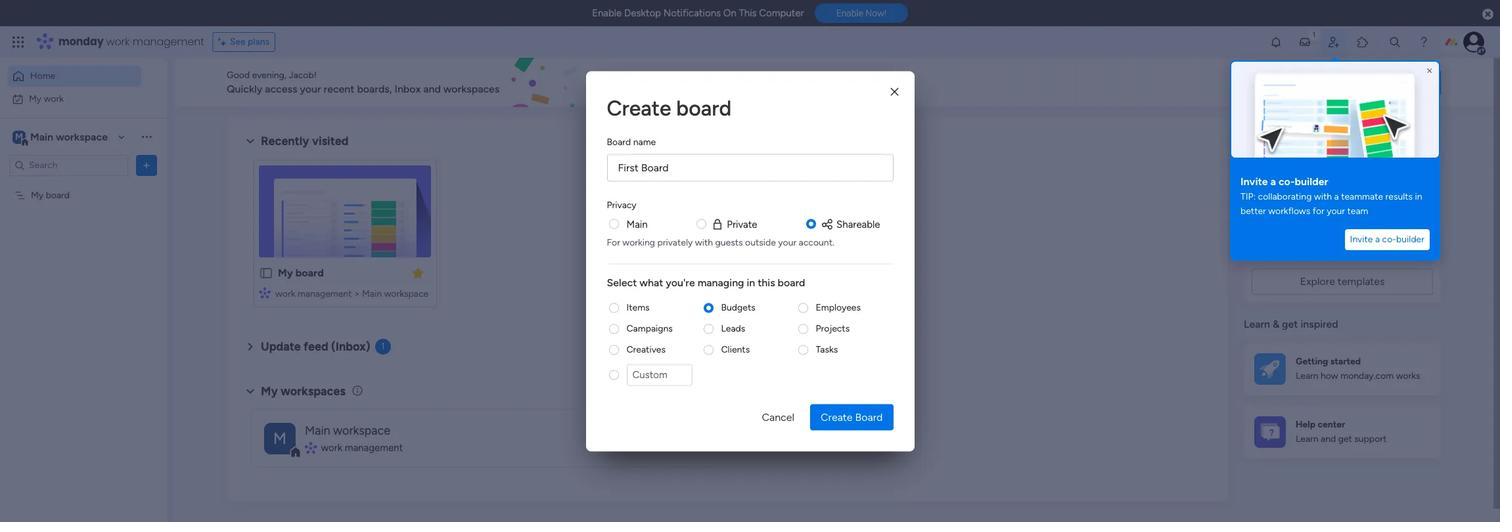 Task type: locate. For each thing, give the bounding box(es) containing it.
0 vertical spatial workspace image
[[12, 130, 26, 144]]

inbox image
[[1299, 35, 1312, 49]]

invite inside invite a co-builder tip: collaborating with a teammate results in better workflows for your team
[[1241, 175, 1268, 188]]

teammate
[[1341, 191, 1383, 202]]

learn for help
[[1296, 434, 1319, 445]]

get inside help center learn and get support
[[1338, 434, 1352, 445]]

1 horizontal spatial with
[[1314, 191, 1332, 202]]

my down "home"
[[29, 93, 42, 104]]

workspace up search in workspace field
[[56, 130, 108, 143]]

co- for invite a co-builder
[[1382, 234, 1397, 245]]

explore
[[1300, 275, 1335, 288]]

enable left desktop
[[592, 7, 622, 19]]

with
[[1314, 191, 1332, 202], [1403, 231, 1423, 243], [695, 237, 713, 248]]

0 horizontal spatial builder
[[1295, 175, 1329, 188]]

invite for invite a co-builder tip: collaborating with a teammate results in better workflows for your team
[[1241, 175, 1268, 188]]

invite
[[1241, 175, 1268, 188], [1350, 234, 1373, 245]]

you're
[[666, 276, 695, 289]]

in left minutes
[[1351, 231, 1360, 243]]

1 horizontal spatial board
[[855, 411, 883, 423]]

management for work management
[[345, 442, 403, 454]]

0 horizontal spatial co-
[[1279, 175, 1295, 188]]

0 horizontal spatial m
[[15, 131, 23, 142]]

a inside button
[[1375, 234, 1380, 245]]

now!
[[866, 8, 886, 19]]

1 vertical spatial builder
[[1397, 234, 1425, 245]]

in left this
[[747, 276, 755, 289]]

workflows
[[1268, 206, 1311, 217]]

monday work management
[[58, 34, 204, 49]]

0 vertical spatial workspaces
[[443, 83, 500, 95]]

1 horizontal spatial a
[[1334, 191, 1339, 202]]

templates down workflow
[[1311, 246, 1359, 259]]

1 vertical spatial workspaces
[[281, 384, 346, 399]]

0 horizontal spatial and
[[423, 83, 441, 95]]

in inside boost your workflow in minutes with ready-made templates
[[1351, 231, 1360, 243]]

help image
[[1418, 35, 1431, 49]]

this
[[758, 276, 775, 289]]

0 horizontal spatial invite
[[1241, 175, 1268, 188]]

items
[[627, 302, 650, 313]]

main right >
[[362, 289, 382, 300]]

invite a co-builder heading
[[1241, 174, 1430, 190]]

Search in workspace field
[[28, 158, 110, 173]]

0 vertical spatial invite
[[1241, 175, 1268, 188]]

create up name
[[607, 95, 671, 120]]

main up component image
[[305, 424, 330, 438]]

privacy heading
[[607, 198, 636, 212]]

see plans button
[[212, 32, 275, 52]]

my board right public board image
[[278, 267, 324, 279]]

1 vertical spatial in
[[1351, 231, 1360, 243]]

2 vertical spatial a
[[1375, 234, 1380, 245]]

create board
[[821, 411, 883, 423]]

1 horizontal spatial close image
[[1425, 66, 1435, 76]]

create inside button
[[821, 411, 853, 423]]

1 horizontal spatial and
[[1321, 434, 1336, 445]]

main workspace
[[30, 130, 108, 143], [305, 424, 390, 438]]

1 image
[[1308, 27, 1320, 42]]

see
[[230, 36, 246, 47]]

workspace down remove from favorites image
[[384, 289, 429, 300]]

0 vertical spatial and
[[423, 83, 441, 95]]

0 horizontal spatial close image
[[891, 87, 899, 97]]

co- inside button
[[1382, 234, 1397, 245]]

learn down "getting"
[[1296, 371, 1319, 382]]

close image
[[1425, 66, 1435, 76], [891, 87, 899, 97]]

main down the my work
[[30, 130, 53, 143]]

board inside my board list box
[[46, 190, 70, 201]]

board
[[607, 136, 631, 147], [855, 411, 883, 423]]

1 horizontal spatial co-
[[1382, 234, 1397, 245]]

my inside list box
[[31, 190, 44, 201]]

work right component image
[[321, 442, 342, 454]]

1 vertical spatial get
[[1338, 434, 1352, 445]]

my down search in workspace field
[[31, 190, 44, 201]]

1 horizontal spatial in
[[1351, 231, 1360, 243]]

workspace up work management
[[333, 424, 390, 438]]

board inside heading
[[607, 136, 631, 147]]

dapulse close image
[[1483, 8, 1494, 21]]

my right public board image
[[278, 267, 293, 279]]

templates
[[1311, 246, 1359, 259], [1338, 275, 1385, 288]]

0 vertical spatial main workspace
[[30, 130, 108, 143]]

plans
[[248, 36, 270, 47]]

quick search button
[[1347, 69, 1441, 96]]

with left guests
[[695, 237, 713, 248]]

jacob simon image
[[1464, 32, 1485, 53]]

workspace image
[[12, 130, 26, 144], [264, 423, 296, 454]]

select product image
[[12, 35, 25, 49]]

with right minutes
[[1403, 231, 1423, 243]]

0 horizontal spatial my board
[[31, 190, 70, 201]]

budgets
[[721, 302, 756, 313]]

desktop
[[624, 7, 661, 19]]

with inside invite a co-builder tip: collaborating with a teammate results in better workflows for your team
[[1314, 191, 1332, 202]]

learn inside getting started learn how monday.com works
[[1296, 371, 1319, 382]]

1 vertical spatial workspace image
[[264, 423, 296, 454]]

(inbox)
[[331, 340, 370, 354]]

invite a co-builder tip: collaborating with a teammate results in better workflows for your team
[[1241, 175, 1425, 217]]

my
[[29, 93, 42, 104], [31, 190, 44, 201], [278, 267, 293, 279], [261, 384, 278, 399]]

learn inside help center learn and get support
[[1296, 434, 1319, 445]]

in
[[1415, 191, 1423, 202], [1351, 231, 1360, 243], [747, 276, 755, 289]]

getting started element
[[1244, 343, 1441, 395]]

1 horizontal spatial invite
[[1350, 234, 1373, 245]]

2 horizontal spatial with
[[1403, 231, 1423, 243]]

learn for getting
[[1296, 371, 1319, 382]]

invite your team's illustration image
[[1230, 60, 1441, 159]]

0 vertical spatial board
[[607, 136, 631, 147]]

workspaces right inbox
[[443, 83, 500, 95]]

0 horizontal spatial workspace image
[[12, 130, 26, 144]]

builder up the for
[[1295, 175, 1329, 188]]

select what you're managing in this board option group
[[607, 301, 893, 394]]

1 vertical spatial my board
[[278, 267, 324, 279]]

feed
[[304, 340, 328, 354]]

recently visited
[[261, 134, 349, 149]]

board name heading
[[607, 135, 656, 149]]

2 vertical spatial management
[[345, 442, 403, 454]]

main workspace up search in workspace field
[[30, 130, 108, 143]]

1 vertical spatial create
[[821, 411, 853, 423]]

1 horizontal spatial main workspace
[[305, 424, 390, 438]]

2 horizontal spatial in
[[1415, 191, 1423, 202]]

invite members image
[[1328, 35, 1341, 49]]

1 vertical spatial co-
[[1382, 234, 1397, 245]]

evening,
[[252, 70, 287, 81]]

outside
[[745, 237, 776, 248]]

explore templates button
[[1252, 269, 1433, 295]]

board inside create board heading
[[676, 95, 732, 120]]

this
[[739, 7, 757, 19]]

your right the for
[[1327, 206, 1345, 217]]

1 vertical spatial and
[[1321, 434, 1336, 445]]

1 horizontal spatial get
[[1338, 434, 1352, 445]]

main button
[[627, 217, 648, 232]]

management
[[133, 34, 204, 49], [298, 289, 352, 300], [345, 442, 403, 454]]

learn & get inspired
[[1244, 318, 1339, 331]]

learn down help
[[1296, 434, 1319, 445]]

learn left &
[[1244, 318, 1270, 331]]

0 vertical spatial builder
[[1295, 175, 1329, 188]]

0 vertical spatial get
[[1282, 318, 1298, 331]]

in right the 'results'
[[1415, 191, 1423, 202]]

what
[[640, 276, 663, 289]]

2 vertical spatial learn
[[1296, 434, 1319, 445]]

monday.com
[[1341, 371, 1394, 382]]

account.
[[799, 237, 835, 248]]

main
[[30, 130, 53, 143], [627, 218, 648, 230], [362, 289, 382, 300], [305, 424, 330, 438]]

close my workspaces image
[[242, 384, 258, 399]]

boost your workflow in minutes with ready-made templates
[[1252, 231, 1423, 259]]

leads
[[721, 323, 745, 334]]

0 vertical spatial close image
[[1425, 66, 1435, 76]]

a
[[1271, 175, 1276, 188], [1334, 191, 1339, 202], [1375, 234, 1380, 245]]

0 horizontal spatial board
[[607, 136, 631, 147]]

1 vertical spatial m
[[273, 429, 287, 448]]

and down the center
[[1321, 434, 1336, 445]]

0 vertical spatial my board
[[31, 190, 70, 201]]

co- for invite a co-builder tip: collaborating with a teammate results in better workflows for your team
[[1279, 175, 1295, 188]]

1 horizontal spatial workspace image
[[264, 423, 296, 454]]

0 vertical spatial templates
[[1311, 246, 1359, 259]]

1 horizontal spatial builder
[[1397, 234, 1425, 245]]

invite inside button
[[1350, 234, 1373, 245]]

work right the monday
[[106, 34, 130, 49]]

clients
[[721, 344, 750, 355]]

0 horizontal spatial main workspace
[[30, 130, 108, 143]]

invite up tip:
[[1241, 175, 1268, 188]]

0 horizontal spatial create
[[607, 95, 671, 120]]

0 vertical spatial create
[[607, 95, 671, 120]]

work down "home"
[[44, 93, 64, 104]]

1 vertical spatial learn
[[1296, 371, 1319, 382]]

monday
[[58, 34, 104, 49]]

2 horizontal spatial a
[[1375, 234, 1380, 245]]

enable
[[592, 7, 622, 19], [836, 8, 864, 19]]

enable left now!
[[836, 8, 864, 19]]

board inside button
[[855, 411, 883, 423]]

main workspace up work management
[[305, 424, 390, 438]]

my work
[[29, 93, 64, 104]]

builder
[[1295, 175, 1329, 188], [1397, 234, 1425, 245]]

1 vertical spatial board
[[855, 411, 883, 423]]

workspaces
[[443, 83, 500, 95], [281, 384, 346, 399]]

>
[[354, 289, 360, 300]]

inspired
[[1301, 318, 1339, 331]]

your right outside
[[778, 237, 797, 248]]

workspaces inside good evening, jacob! quickly access your recent boards, inbox and workspaces
[[443, 83, 500, 95]]

enable inside button
[[836, 8, 864, 19]]

work inside button
[[44, 93, 64, 104]]

your down jacob!
[[300, 83, 321, 95]]

create right the cancel
[[821, 411, 853, 423]]

co- up collaborating
[[1279, 175, 1295, 188]]

enable for enable desktop notifications on this computer
[[592, 7, 622, 19]]

create inside heading
[[607, 95, 671, 120]]

with inside privacy "element"
[[695, 237, 713, 248]]

workspace
[[56, 130, 108, 143], [384, 289, 429, 300], [333, 424, 390, 438]]

2 vertical spatial in
[[747, 276, 755, 289]]

create for create board
[[821, 411, 853, 423]]

0 horizontal spatial enable
[[592, 7, 622, 19]]

0 horizontal spatial with
[[695, 237, 713, 248]]

component image
[[305, 442, 316, 454]]

managing
[[698, 276, 744, 289]]

1 vertical spatial management
[[298, 289, 352, 300]]

my board
[[31, 190, 70, 201], [278, 267, 324, 279]]

main workspace inside workspace selection element
[[30, 130, 108, 143]]

0 vertical spatial management
[[133, 34, 204, 49]]

0 vertical spatial co-
[[1279, 175, 1295, 188]]

getting started learn how monday.com works
[[1296, 356, 1421, 382]]

0 vertical spatial learn
[[1244, 318, 1270, 331]]

main up working
[[627, 218, 648, 230]]

templates right 'explore'
[[1338, 275, 1385, 288]]

get right &
[[1282, 318, 1298, 331]]

with up the for
[[1314, 191, 1332, 202]]

private
[[727, 218, 757, 230]]

1 horizontal spatial enable
[[836, 8, 864, 19]]

invite for invite a co-builder
[[1350, 234, 1373, 245]]

1 vertical spatial invite
[[1350, 234, 1373, 245]]

0 vertical spatial in
[[1415, 191, 1423, 202]]

and right inbox
[[423, 83, 441, 95]]

remove from favorites image
[[411, 266, 425, 280]]

projects
[[816, 323, 850, 334]]

builder down the 'results'
[[1397, 234, 1425, 245]]

Custom field
[[627, 364, 692, 386]]

workspaces down update feed (inbox)
[[281, 384, 346, 399]]

co- inside invite a co-builder tip: collaborating with a teammate results in better workflows for your team
[[1279, 175, 1295, 188]]

templates inside boost your workflow in minutes with ready-made templates
[[1311, 246, 1359, 259]]

invite down 'team'
[[1350, 234, 1373, 245]]

my board inside list box
[[31, 190, 70, 201]]

0 vertical spatial m
[[15, 131, 23, 142]]

for
[[1313, 206, 1325, 217]]

open update feed (inbox) image
[[242, 339, 258, 355]]

work management > main workspace
[[275, 289, 429, 300]]

0 horizontal spatial a
[[1271, 175, 1276, 188]]

get down the center
[[1338, 434, 1352, 445]]

0 vertical spatial a
[[1271, 175, 1276, 188]]

0 horizontal spatial get
[[1282, 318, 1298, 331]]

tip:
[[1241, 191, 1256, 202]]

create
[[607, 95, 671, 120], [821, 411, 853, 423]]

jacob!
[[289, 70, 317, 81]]

0 horizontal spatial in
[[747, 276, 755, 289]]

my board down search in workspace field
[[31, 190, 70, 201]]

and inside good evening, jacob! quickly access your recent boards, inbox and workspaces
[[423, 83, 441, 95]]

m
[[15, 131, 23, 142], [273, 429, 287, 448]]

1 vertical spatial templates
[[1338, 275, 1385, 288]]

1 vertical spatial close image
[[891, 87, 899, 97]]

1 horizontal spatial create
[[821, 411, 853, 423]]

and
[[423, 83, 441, 95], [1321, 434, 1336, 445]]

your inside good evening, jacob! quickly access your recent boards, inbox and workspaces
[[300, 83, 321, 95]]

builder inside button
[[1397, 234, 1425, 245]]

&
[[1273, 318, 1280, 331]]

builder inside invite a co-builder tip: collaborating with a teammate results in better workflows for your team
[[1295, 175, 1329, 188]]

recently
[[261, 134, 309, 149]]

name
[[633, 136, 656, 147]]

co- down the 'results'
[[1382, 234, 1397, 245]]

1 horizontal spatial workspaces
[[443, 83, 500, 95]]

your up made
[[1282, 231, 1303, 243]]

0 vertical spatial workspace
[[56, 130, 108, 143]]

option
[[0, 183, 168, 186]]



Task type: describe. For each thing, give the bounding box(es) containing it.
help center learn and get support
[[1296, 419, 1387, 445]]

select
[[607, 276, 637, 289]]

notifications
[[664, 7, 721, 19]]

templates inside button
[[1338, 275, 1385, 288]]

ready-
[[1252, 246, 1283, 259]]

my workspaces
[[261, 384, 346, 399]]

update
[[261, 340, 301, 354]]

close image for board name
[[891, 87, 899, 97]]

close image for invite a co-builder
[[1425, 66, 1435, 76]]

1 vertical spatial workspace
[[384, 289, 429, 300]]

enable now! button
[[815, 3, 908, 23]]

for
[[607, 237, 620, 248]]

center
[[1318, 419, 1345, 430]]

a for invite a co-builder tip: collaborating with a teammate results in better workflows for your team
[[1271, 175, 1276, 188]]

v2 user feedback image
[[1255, 75, 1265, 90]]

made
[[1283, 246, 1309, 259]]

workspace selection element
[[12, 129, 110, 146]]

support
[[1355, 434, 1387, 445]]

board inside select what you're managing in this board heading
[[778, 276, 805, 289]]

templates image image
[[1256, 128, 1429, 219]]

collaborating
[[1258, 191, 1312, 202]]

boards,
[[357, 83, 392, 95]]

enable desktop notifications on this computer
[[592, 7, 804, 19]]

m inside workspace selection element
[[15, 131, 23, 142]]

1 horizontal spatial my board
[[278, 267, 324, 279]]

create board heading
[[607, 92, 893, 124]]

my work button
[[8, 88, 141, 109]]

main inside privacy "element"
[[627, 218, 648, 230]]

create for create board
[[607, 95, 671, 120]]

1
[[381, 341, 385, 352]]

tasks
[[816, 344, 838, 355]]

recent
[[324, 83, 355, 95]]

cancel
[[762, 411, 795, 423]]

management for work management > main workspace
[[298, 289, 352, 300]]

invite a co-builder
[[1350, 234, 1425, 245]]

in inside heading
[[747, 276, 755, 289]]

computer
[[759, 7, 804, 19]]

a for invite a co-builder
[[1375, 234, 1380, 245]]

shareable button
[[821, 217, 880, 232]]

your inside boost your workflow in minutes with ready-made templates
[[1282, 231, 1303, 243]]

public board image
[[259, 266, 273, 281]]

work right component icon
[[275, 289, 295, 300]]

boost
[[1252, 231, 1279, 243]]

your inside invite a co-builder tip: collaborating with a teammate results in better workflows for your team
[[1327, 206, 1345, 217]]

your inside privacy "element"
[[778, 237, 797, 248]]

in inside invite a co-builder tip: collaborating with a teammate results in better workflows for your team
[[1415, 191, 1423, 202]]

employees
[[816, 302, 861, 313]]

1 vertical spatial a
[[1334, 191, 1339, 202]]

on
[[723, 7, 737, 19]]

1 vertical spatial main workspace
[[305, 424, 390, 438]]

campaigns
[[627, 323, 673, 334]]

good evening, jacob! quickly access your recent boards, inbox and workspaces
[[227, 70, 500, 95]]

search
[[1398, 76, 1431, 88]]

see plans
[[230, 36, 270, 47]]

work management
[[321, 442, 403, 454]]

home
[[30, 70, 55, 81]]

give feedback
[[1270, 76, 1333, 88]]

search everything image
[[1389, 35, 1402, 49]]

private button
[[711, 217, 757, 232]]

create board button
[[810, 404, 893, 430]]

shareable
[[837, 218, 880, 230]]

notifications image
[[1270, 35, 1283, 49]]

quick
[[1368, 76, 1395, 88]]

started
[[1331, 356, 1361, 367]]

enable for enable now!
[[836, 8, 864, 19]]

with inside boost your workflow in minutes with ready-made templates
[[1403, 231, 1423, 243]]

and inside help center learn and get support
[[1321, 434, 1336, 445]]

help
[[1296, 419, 1316, 430]]

privacy
[[607, 199, 636, 210]]

update feed (inbox)
[[261, 340, 370, 354]]

privately
[[658, 237, 693, 248]]

1 horizontal spatial m
[[273, 429, 287, 448]]

main inside workspace selection element
[[30, 130, 53, 143]]

working
[[623, 237, 655, 248]]

inbox
[[395, 83, 421, 95]]

apps image
[[1356, 35, 1370, 49]]

for working privately with guests outside your account.
[[607, 237, 835, 248]]

give
[[1270, 76, 1290, 88]]

my inside button
[[29, 93, 42, 104]]

v2 bolt switch image
[[1357, 75, 1365, 90]]

builder for invite a co-builder
[[1397, 234, 1425, 245]]

builder for invite a co-builder tip: collaborating with a teammate results in better workflows for your team
[[1295, 175, 1329, 188]]

2 vertical spatial workspace
[[333, 424, 390, 438]]

my right close my workspaces image on the left
[[261, 384, 278, 399]]

help center element
[[1244, 406, 1441, 458]]

guests
[[715, 237, 743, 248]]

close recently visited image
[[242, 133, 258, 149]]

quickly
[[227, 83, 262, 95]]

select what you're managing in this board
[[607, 276, 805, 289]]

Board name field
[[607, 154, 893, 181]]

0 horizontal spatial workspaces
[[281, 384, 346, 399]]

getting
[[1296, 356, 1328, 367]]

quick search
[[1368, 76, 1431, 88]]

cancel button
[[751, 404, 805, 430]]

creatives
[[627, 344, 666, 355]]

workflow
[[1306, 231, 1349, 243]]

invite a co-builder button
[[1345, 229, 1430, 250]]

good
[[227, 70, 250, 81]]

privacy element
[[607, 217, 893, 249]]

board name
[[607, 136, 656, 147]]

better
[[1241, 206, 1266, 217]]

explore templates
[[1300, 275, 1385, 288]]

results
[[1386, 191, 1413, 202]]

team
[[1348, 206, 1369, 217]]

feedback
[[1292, 76, 1333, 88]]

access
[[265, 83, 297, 95]]

select what you're managing in this board heading
[[607, 275, 893, 291]]

enable now!
[[836, 8, 886, 19]]

home button
[[8, 66, 141, 87]]

my board list box
[[0, 181, 168, 384]]

works
[[1396, 371, 1421, 382]]

component image
[[259, 287, 271, 299]]

how
[[1321, 371, 1339, 382]]



Task type: vqa. For each thing, say whether or not it's contained in the screenshot.
working status
no



